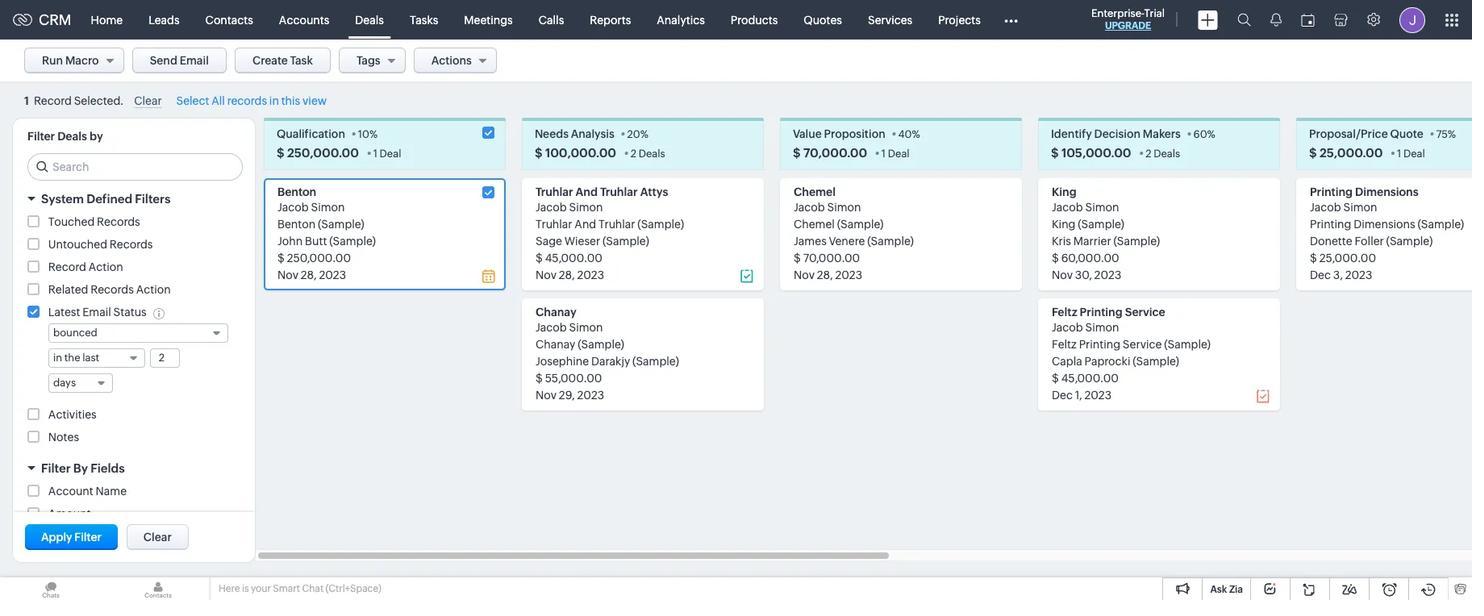 Task type: describe. For each thing, give the bounding box(es) containing it.
products
[[731, 13, 778, 26]]

status
[[113, 306, 147, 319]]

create menu image
[[1198, 10, 1218, 29]]

30,
[[1075, 269, 1092, 282]]

1 deal for $ 70,000.00
[[882, 148, 910, 160]]

simon inside the printing dimensions jacob simon printing dimensions (sample) donette foller (sample) $ 25,000.00 dec 3, 2023
[[1344, 201, 1377, 214]]

Search text field
[[28, 154, 242, 180]]

10 %
[[358, 129, 378, 141]]

king link
[[1052, 186, 1077, 199]]

printing down $ 25,000.00
[[1310, 186, 1353, 199]]

profile element
[[1390, 0, 1435, 39]]

filter for filter deals by
[[27, 130, 55, 143]]

run macro button
[[24, 48, 124, 73]]

tags
[[356, 54, 380, 67]]

1 70,000.00 from the top
[[803, 146, 867, 160]]

send email
[[150, 54, 209, 67]]

100,000.00
[[545, 146, 616, 160]]

create task button
[[235, 48, 331, 73]]

ask
[[1210, 584, 1227, 595]]

2023 inside chemel jacob simon chemel (sample) james venere (sample) $ 70,000.00 nov 28, 2023
[[835, 269, 862, 282]]

$ down proposal/price
[[1309, 146, 1317, 160]]

28, for benton jacob simon benton (sample) john butt (sample) $ 250,000.00 nov 28, 2023
[[301, 269, 317, 282]]

jacob inside the printing dimensions jacob simon printing dimensions (sample) donette foller (sample) $ 25,000.00 dec 3, 2023
[[1310, 201, 1341, 214]]

john
[[278, 235, 303, 248]]

2 chanay from the top
[[536, 338, 576, 351]]

enterprise-
[[1091, 7, 1144, 19]]

days
[[53, 376, 76, 389]]

tasks
[[410, 13, 438, 26]]

(ctrl+space)
[[326, 583, 381, 595]]

john butt (sample) link
[[278, 235, 376, 248]]

2023 inside truhlar and truhlar attys jacob simon truhlar and truhlar (sample) sage wieser (sample) $ 45,000.00 nov 28, 2023
[[577, 269, 604, 282]]

truhlar down $ 100,000.00 at the left
[[536, 186, 573, 199]]

dec inside feltz printing service jacob simon feltz printing service (sample) capla paprocki (sample) $ 45,000.00 dec 1, 2023
[[1052, 389, 1073, 402]]

select
[[176, 95, 209, 107]]

deal for $ 250,000.00
[[380, 148, 401, 160]]

filter inside apply filter button
[[74, 531, 102, 544]]

jacob inside chemel jacob simon chemel (sample) james venere (sample) $ 70,000.00 nov 28, 2023
[[794, 201, 825, 214]]

truhlar and truhlar attys jacob simon truhlar and truhlar (sample) sage wieser (sample) $ 45,000.00 nov 28, 2023
[[536, 186, 684, 282]]

apply filter button
[[25, 525, 118, 550]]

2 deals for 105,000.00
[[1146, 148, 1180, 160]]

selected.
[[74, 95, 124, 107]]

$ down value
[[793, 146, 801, 160]]

1 % from the left
[[369, 129, 378, 141]]

analysis
[[571, 128, 615, 141]]

record action
[[48, 261, 123, 274]]

proposal/price
[[1309, 128, 1388, 141]]

calls link
[[526, 0, 577, 39]]

jacob inside benton jacob simon benton (sample) john butt (sample) $ 250,000.00 nov 28, 2023
[[278, 201, 309, 214]]

email for send
[[180, 54, 209, 67]]

(sample) up kris marrier (sample) link
[[1078, 218, 1125, 231]]

wieser
[[565, 235, 600, 248]]

create menu element
[[1188, 0, 1228, 39]]

105,000.00
[[1061, 146, 1131, 160]]

printing up donette
[[1310, 218, 1352, 231]]

attys
[[640, 186, 668, 199]]

darakjy
[[591, 355, 630, 368]]

your
[[251, 583, 271, 595]]

jacob inside truhlar and truhlar attys jacob simon truhlar and truhlar (sample) sage wieser (sample) $ 45,000.00 nov 28, 2023
[[536, 201, 567, 214]]

$ down identify
[[1051, 146, 1059, 160]]

$ 25,000.00
[[1309, 146, 1383, 160]]

% for $ 25,000.00
[[1448, 129, 1456, 141]]

account
[[48, 485, 93, 497]]

meetings
[[464, 13, 513, 26]]

king (sample) link
[[1052, 218, 1125, 231]]

touched records
[[48, 216, 140, 229]]

here is your smart chat (ctrl+space)
[[219, 583, 381, 595]]

butt
[[305, 235, 327, 248]]

nov for chemel jacob simon chemel (sample) james venere (sample) $ 70,000.00 nov 28, 2023
[[794, 269, 815, 282]]

printing up paprocki
[[1079, 338, 1120, 351]]

value proposition
[[793, 128, 886, 141]]

2023 inside king jacob simon king (sample) kris marrier (sample) $ 60,000.00 nov 30, 2023
[[1094, 269, 1122, 282]]

chanay (sample) link
[[536, 338, 624, 351]]

run
[[42, 54, 63, 67]]

(sample) down the attys
[[638, 218, 684, 231]]

reports
[[590, 13, 631, 26]]

filter deals by
[[27, 130, 103, 143]]

simon inside benton jacob simon benton (sample) john butt (sample) $ 250,000.00 nov 28, 2023
[[311, 201, 345, 214]]

$ inside benton jacob simon benton (sample) john butt (sample) $ 250,000.00 nov 28, 2023
[[278, 252, 285, 265]]

enterprise-trial upgrade
[[1091, 7, 1165, 31]]

70,000.00 inside chemel jacob simon chemel (sample) james venere (sample) $ 70,000.00 nov 28, 2023
[[803, 252, 860, 265]]

$ inside the printing dimensions jacob simon printing dimensions (sample) donette foller (sample) $ 25,000.00 dec 3, 2023
[[1310, 252, 1317, 265]]

(sample) down truhlar and truhlar (sample) link
[[603, 235, 649, 248]]

2 for $ 100,000.00
[[631, 148, 637, 160]]

$ inside chemel jacob simon chemel (sample) james venere (sample) $ 70,000.00 nov 28, 2023
[[794, 252, 801, 265]]

products link
[[718, 0, 791, 39]]

upgrade
[[1105, 20, 1151, 31]]

kris
[[1052, 235, 1071, 248]]

benton jacob simon benton (sample) john butt (sample) $ 250,000.00 nov 28, 2023
[[278, 186, 376, 282]]

$ inside the "chanay jacob simon chanay (sample) josephine darakjy (sample) $ 55,000.00 nov 29, 2023"
[[536, 372, 543, 385]]

2023 inside the printing dimensions jacob simon printing dimensions (sample) donette foller (sample) $ 25,000.00 dec 3, 2023
[[1345, 269, 1372, 282]]

deals down the makers
[[1154, 148, 1180, 160]]

crm
[[39, 11, 71, 28]]

benton (sample) link
[[278, 218, 364, 231]]

zia
[[1229, 584, 1243, 595]]

nov for chanay jacob simon chanay (sample) josephine darakjy (sample) $ 55,000.00 nov 29, 2023
[[536, 389, 557, 402]]

jacob inside the "chanay jacob simon chanay (sample) josephine darakjy (sample) $ 55,000.00 nov 29, 2023"
[[536, 321, 567, 334]]

20
[[627, 129, 640, 141]]

account name
[[48, 485, 127, 497]]

calendar image
[[1301, 13, 1315, 26]]

quote
[[1390, 128, 1424, 141]]

1 for $ 25,000.00
[[1397, 148, 1401, 160]]

(sample) up john butt (sample) 'link'
[[318, 218, 364, 231]]

2 benton from the top
[[278, 218, 316, 231]]

truhlar and truhlar attys link
[[536, 186, 668, 199]]

donette foller (sample) link
[[1310, 235, 1433, 248]]

$ 100,000.00
[[535, 146, 616, 160]]

related records action
[[48, 283, 171, 296]]

1 king from the top
[[1052, 186, 1077, 199]]

projects link
[[925, 0, 994, 39]]

2023 inside the "chanay jacob simon chanay (sample) josephine darakjy (sample) $ 55,000.00 nov 29, 2023"
[[577, 389, 604, 402]]

(sample) up capla paprocki (sample) link
[[1164, 338, 1211, 351]]

bounced
[[53, 326, 97, 339]]

reports link
[[577, 0, 644, 39]]

qualification
[[277, 128, 345, 141]]

projects
[[938, 13, 981, 26]]

filters
[[135, 192, 170, 206]]

accounts
[[279, 13, 329, 26]]

deals down 20 %
[[639, 148, 665, 160]]

jacob inside king jacob simon king (sample) kris marrier (sample) $ 60,000.00 nov 30, 2023
[[1052, 201, 1083, 214]]

filter by fields
[[41, 461, 125, 475]]

proposal/price quote
[[1309, 128, 1424, 141]]

quotes
[[804, 13, 842, 26]]

josephine
[[536, 355, 589, 368]]

deal for $ 70,000.00
[[888, 148, 910, 160]]

Other Modules field
[[994, 7, 1028, 33]]

1 left record
[[24, 95, 29, 107]]

ask zia
[[1210, 584, 1243, 595]]

services
[[868, 13, 913, 26]]

$ inside feltz printing service jacob simon feltz printing service (sample) capla paprocki (sample) $ 45,000.00 dec 1, 2023
[[1052, 372, 1059, 385]]

deals up tags
[[355, 13, 384, 26]]

contacts image
[[107, 578, 209, 600]]

1 vertical spatial and
[[575, 218, 596, 231]]

10
[[358, 129, 369, 141]]

(sample) up josephine darakjy (sample) link
[[578, 338, 624, 351]]

nov for king jacob simon king (sample) kris marrier (sample) $ 60,000.00 nov 30, 2023
[[1052, 269, 1073, 282]]

sage
[[536, 235, 562, 248]]

apply
[[41, 531, 72, 544]]

truhlar up truhlar and truhlar (sample) link
[[600, 186, 638, 199]]

simon inside feltz printing service jacob simon feltz printing service (sample) capla paprocki (sample) $ 45,000.00 dec 1, 2023
[[1085, 321, 1119, 334]]

(sample) right marrier
[[1114, 235, 1160, 248]]

$ inside truhlar and truhlar attys jacob simon truhlar and truhlar (sample) sage wieser (sample) $ 45,000.00 nov 28, 2023
[[536, 252, 543, 265]]

filter by fields button
[[13, 454, 255, 482]]



Task type: locate. For each thing, give the bounding box(es) containing it.
simon down printing dimensions link
[[1344, 201, 1377, 214]]

1 horizontal spatial 2 deals
[[1146, 148, 1180, 160]]

chats image
[[0, 578, 102, 600]]

1 vertical spatial email
[[82, 306, 111, 319]]

nov inside king jacob simon king (sample) kris marrier (sample) $ 60,000.00 nov 30, 2023
[[1052, 269, 1073, 282]]

chemel
[[794, 186, 836, 199], [794, 218, 835, 231]]

1 vertical spatial in
[[53, 351, 62, 364]]

proposition
[[824, 128, 886, 141]]

0 vertical spatial clear
[[134, 95, 162, 107]]

3 % from the left
[[912, 129, 920, 141]]

value
[[793, 128, 822, 141]]

1 vertical spatial chanay
[[536, 338, 576, 351]]

macro
[[65, 54, 99, 67]]

1 horizontal spatial 45,000.00
[[1061, 372, 1119, 385]]

fields
[[91, 461, 125, 475]]

stageview
[[24, 96, 88, 109]]

jacob down chemel link
[[794, 201, 825, 214]]

nov inside chemel jacob simon chemel (sample) james venere (sample) $ 70,000.00 nov 28, 2023
[[794, 269, 815, 282]]

0 vertical spatial service
[[1125, 306, 1165, 319]]

feltz up capla
[[1052, 338, 1077, 351]]

latest
[[48, 306, 80, 319]]

1 horizontal spatial dec
[[1310, 269, 1331, 282]]

2 70,000.00 from the top
[[803, 252, 860, 265]]

james
[[794, 235, 827, 248]]

2 vertical spatial filter
[[74, 531, 102, 544]]

0 vertical spatial 250,000.00
[[287, 146, 359, 160]]

apply filter
[[41, 531, 102, 544]]

None text field
[[151, 349, 179, 367]]

1 chanay from the top
[[536, 306, 576, 319]]

0 vertical spatial 70,000.00
[[803, 146, 867, 160]]

250,000.00 down butt on the left top
[[287, 252, 351, 265]]

records up latest email status
[[91, 283, 134, 296]]

defined
[[87, 192, 132, 206]]

email for latest
[[82, 306, 111, 319]]

45,000.00 up 1,
[[1061, 372, 1119, 385]]

1 deal down the quote
[[1397, 148, 1425, 160]]

0 vertical spatial email
[[180, 54, 209, 67]]

1 deal for $ 25,000.00
[[1397, 148, 1425, 160]]

foller
[[1355, 235, 1384, 248]]

0 horizontal spatial dec
[[1052, 389, 1073, 402]]

2023 down sage wieser (sample) link
[[577, 269, 604, 282]]

records for related
[[91, 283, 134, 296]]

(sample) down benton (sample) 'link'
[[329, 235, 376, 248]]

analytics link
[[644, 0, 718, 39]]

2 28, from the left
[[559, 269, 575, 282]]

calls
[[539, 13, 564, 26]]

28, inside benton jacob simon benton (sample) john butt (sample) $ 250,000.00 nov 28, 2023
[[301, 269, 317, 282]]

deal for $ 25,000.00
[[1404, 148, 1425, 160]]

0 vertical spatial dec
[[1310, 269, 1331, 282]]

$ 70,000.00
[[793, 146, 867, 160]]

here
[[219, 583, 240, 595]]

(sample) up donette foller (sample) link
[[1418, 218, 1464, 231]]

system
[[41, 192, 84, 206]]

$ down 'sage' at the left of the page
[[536, 252, 543, 265]]

29,
[[559, 389, 575, 402]]

records for touched
[[97, 216, 140, 229]]

capla paprocki (sample) link
[[1052, 355, 1179, 368]]

decision
[[1094, 128, 1141, 141]]

chemel (sample) link
[[794, 218, 884, 231]]

(sample) down printing dimensions (sample) link
[[1386, 235, 1433, 248]]

simon up chanay (sample) link
[[569, 321, 603, 334]]

nov down john
[[278, 269, 298, 282]]

1 horizontal spatial 28,
[[559, 269, 575, 282]]

250,000.00 inside benton jacob simon benton (sample) john butt (sample) $ 250,000.00 nov 28, 2023
[[287, 252, 351, 265]]

jacob down chanay link
[[536, 321, 567, 334]]

0 horizontal spatial 2 deals
[[631, 148, 665, 160]]

3 1 deal from the left
[[1397, 148, 1425, 160]]

in the last field
[[48, 348, 145, 368]]

search image
[[1237, 13, 1251, 27]]

55,000.00
[[545, 372, 602, 385]]

bounced field
[[48, 323, 228, 343]]

jacob up capla
[[1052, 321, 1083, 334]]

1 deal from the left
[[380, 148, 401, 160]]

sage wieser (sample) link
[[536, 235, 649, 248]]

nov down 'sage' at the left of the page
[[536, 269, 557, 282]]

clear down send
[[134, 95, 162, 107]]

$ 105,000.00
[[1051, 146, 1131, 160]]

benton
[[278, 186, 316, 199], [278, 218, 316, 231]]

marrier
[[1074, 235, 1111, 248]]

dimensions
[[1355, 186, 1419, 199], [1354, 218, 1415, 231]]

deals left by
[[57, 130, 87, 143]]

simon inside king jacob simon king (sample) kris marrier (sample) $ 60,000.00 nov 30, 2023
[[1085, 201, 1119, 214]]

in left the
[[53, 351, 62, 364]]

1 vertical spatial 45,000.00
[[1061, 372, 1119, 385]]

truhlar up sage wieser (sample) link
[[599, 218, 635, 231]]

donette
[[1310, 235, 1352, 248]]

1 vertical spatial clear
[[143, 531, 172, 544]]

simon inside the "chanay jacob simon chanay (sample) josephine darakjy (sample) $ 55,000.00 nov 29, 2023"
[[569, 321, 603, 334]]

1 vertical spatial king
[[1052, 218, 1076, 231]]

0 vertical spatial filter
[[27, 130, 55, 143]]

$ down john
[[278, 252, 285, 265]]

josephine darakjy (sample) link
[[536, 355, 679, 368]]

1 chemel from the top
[[794, 186, 836, 199]]

filter for filter by fields
[[41, 461, 71, 475]]

dec inside the printing dimensions jacob simon printing dimensions (sample) donette foller (sample) $ 25,000.00 dec 3, 2023
[[1310, 269, 1331, 282]]

jacob inside feltz printing service jacob simon feltz printing service (sample) capla paprocki (sample) $ 45,000.00 dec 1, 2023
[[1052, 321, 1083, 334]]

3 28, from the left
[[817, 269, 833, 282]]

1 vertical spatial service
[[1123, 338, 1162, 351]]

2 deals for 100,000.00
[[631, 148, 665, 160]]

25,000.00 up 3, at right
[[1319, 252, 1376, 265]]

simon up king (sample) 'link'
[[1085, 201, 1119, 214]]

signals element
[[1261, 0, 1292, 40]]

printing
[[1310, 186, 1353, 199], [1310, 218, 1352, 231], [1080, 306, 1123, 319], [1079, 338, 1120, 351]]

kris marrier (sample) link
[[1052, 235, 1160, 248]]

dec left 3, at right
[[1310, 269, 1331, 282]]

% for $ 70,000.00
[[912, 129, 920, 141]]

truhlar up 'sage' at the left of the page
[[536, 218, 572, 231]]

28, inside truhlar and truhlar attys jacob simon truhlar and truhlar (sample) sage wieser (sample) $ 45,000.00 nov 28, 2023
[[559, 269, 575, 282]]

and down 100,000.00
[[576, 186, 598, 199]]

actions
[[431, 54, 472, 67]]

0 vertical spatial records
[[97, 216, 140, 229]]

trial
[[1144, 7, 1165, 19]]

nov inside the "chanay jacob simon chanay (sample) josephine darakjy (sample) $ 55,000.00 nov 29, 2023"
[[536, 389, 557, 402]]

run macro
[[42, 54, 99, 67]]

0 horizontal spatial deal
[[380, 148, 401, 160]]

king
[[1052, 186, 1077, 199], [1052, 218, 1076, 231]]

2 250,000.00 from the top
[[287, 252, 351, 265]]

nov inside benton jacob simon benton (sample) john butt (sample) $ 250,000.00 nov 28, 2023
[[278, 269, 298, 282]]

action
[[88, 261, 123, 274], [136, 283, 171, 296]]

related
[[48, 283, 88, 296]]

$ down "needs"
[[535, 146, 543, 160]]

2 horizontal spatial 28,
[[817, 269, 833, 282]]

% for $ 100,000.00
[[640, 129, 649, 141]]

clear up contacts image
[[143, 531, 172, 544]]

james venere (sample) link
[[794, 235, 914, 248]]

king jacob simon king (sample) kris marrier (sample) $ 60,000.00 nov 30, 2023
[[1052, 186, 1160, 282]]

2 deal from the left
[[888, 148, 910, 160]]

2 % from the left
[[640, 129, 649, 141]]

3,
[[1333, 269, 1343, 282]]

tasks link
[[397, 0, 451, 39]]

email inside button
[[180, 54, 209, 67]]

chemel up james
[[794, 218, 835, 231]]

select all records in this view
[[176, 95, 327, 107]]

1 horizontal spatial email
[[180, 54, 209, 67]]

smart
[[273, 583, 300, 595]]

amount
[[48, 507, 91, 520]]

20 %
[[627, 129, 649, 141]]

and
[[576, 186, 598, 199], [575, 218, 596, 231]]

0 vertical spatial benton
[[278, 186, 316, 199]]

service up capla paprocki (sample) link
[[1123, 338, 1162, 351]]

records down touched records
[[110, 238, 153, 251]]

25,000.00 down proposal/price
[[1320, 146, 1383, 160]]

nov inside truhlar and truhlar attys jacob simon truhlar and truhlar (sample) sage wieser (sample) $ 45,000.00 nov 28, 2023
[[536, 269, 557, 282]]

2 2 deals from the left
[[1146, 148, 1180, 160]]

2 horizontal spatial deal
[[1404, 148, 1425, 160]]

is
[[242, 583, 249, 595]]

and up wieser
[[575, 218, 596, 231]]

1 vertical spatial chemel
[[794, 218, 835, 231]]

2 1 deal from the left
[[882, 148, 910, 160]]

2023 inside feltz printing service jacob simon feltz printing service (sample) capla paprocki (sample) $ 45,000.00 dec 1, 2023
[[1084, 389, 1112, 402]]

25,000.00
[[1320, 146, 1383, 160], [1319, 252, 1376, 265]]

2 for $ 105,000.00
[[1146, 148, 1152, 160]]

1 vertical spatial dec
[[1052, 389, 1073, 402]]

1 horizontal spatial action
[[136, 283, 171, 296]]

1 vertical spatial 25,000.00
[[1319, 252, 1376, 265]]

0 vertical spatial dimensions
[[1355, 186, 1419, 199]]

1 vertical spatial 250,000.00
[[287, 252, 351, 265]]

$ down james
[[794, 252, 801, 265]]

1 vertical spatial filter
[[41, 461, 71, 475]]

view
[[303, 95, 327, 107]]

profile image
[[1400, 7, 1425, 33]]

the
[[64, 351, 80, 364]]

1 benton from the top
[[278, 186, 316, 199]]

simon inside truhlar and truhlar attys jacob simon truhlar and truhlar (sample) sage wieser (sample) $ 45,000.00 nov 28, 2023
[[569, 201, 603, 214]]

%
[[369, 129, 378, 141], [640, 129, 649, 141], [912, 129, 920, 141], [1207, 129, 1216, 141], [1448, 129, 1456, 141]]

250,000.00
[[287, 146, 359, 160], [287, 252, 351, 265]]

send email button
[[132, 48, 227, 73]]

1 horizontal spatial 1 deal
[[882, 148, 910, 160]]

1 horizontal spatial deal
[[888, 148, 910, 160]]

0 vertical spatial action
[[88, 261, 123, 274]]

28, inside chemel jacob simon chemel (sample) james venere (sample) $ 70,000.00 nov 28, 2023
[[817, 269, 833, 282]]

0 vertical spatial and
[[576, 186, 598, 199]]

1 horizontal spatial in
[[269, 95, 279, 107]]

2 down the makers
[[1146, 148, 1152, 160]]

0 horizontal spatial email
[[82, 306, 111, 319]]

% for $ 105,000.00
[[1207, 129, 1216, 141]]

in
[[269, 95, 279, 107], [53, 351, 62, 364]]

1 1 deal from the left
[[373, 148, 401, 160]]

1 down 'proposition'
[[882, 148, 886, 160]]

2 horizontal spatial 1 deal
[[1397, 148, 1425, 160]]

benton up john
[[278, 218, 316, 231]]

28,
[[301, 269, 317, 282], [559, 269, 575, 282], [817, 269, 833, 282]]

in inside field
[[53, 351, 62, 364]]

0 vertical spatial chemel
[[794, 186, 836, 199]]

nov for benton jacob simon benton (sample) john butt (sample) $ 250,000.00 nov 28, 2023
[[278, 269, 298, 282]]

1 for $ 250,000.00
[[373, 148, 377, 160]]

45,000.00 inside feltz printing service jacob simon feltz printing service (sample) capla paprocki (sample) $ 45,000.00 dec 1, 2023
[[1061, 372, 1119, 385]]

2 king from the top
[[1052, 218, 1076, 231]]

5 % from the left
[[1448, 129, 1456, 141]]

28, down butt on the left top
[[301, 269, 317, 282]]

filter down record
[[27, 130, 55, 143]]

% right "analysis"
[[640, 129, 649, 141]]

2023 right 30,
[[1094, 269, 1122, 282]]

1 vertical spatial benton
[[278, 218, 316, 231]]

king up king (sample) 'link'
[[1052, 186, 1077, 199]]

1 vertical spatial 70,000.00
[[803, 252, 860, 265]]

chanay up chanay (sample) link
[[536, 306, 576, 319]]

2 25,000.00 from the top
[[1319, 252, 1376, 265]]

1 feltz from the top
[[1052, 306, 1077, 319]]

2 down 20
[[631, 148, 637, 160]]

2023 right 29,
[[577, 389, 604, 402]]

records for untouched
[[110, 238, 153, 251]]

feltz printing service jacob simon feltz printing service (sample) capla paprocki (sample) $ 45,000.00 dec 1, 2023
[[1052, 306, 1211, 402]]

$ down kris
[[1052, 252, 1059, 265]]

deal right $ 250,000.00
[[380, 148, 401, 160]]

chanay jacob simon chanay (sample) josephine darakjy (sample) $ 55,000.00 nov 29, 2023
[[536, 306, 679, 402]]

0 vertical spatial feltz
[[1052, 306, 1077, 319]]

last
[[82, 351, 99, 364]]

1 vertical spatial dimensions
[[1354, 218, 1415, 231]]

2 2 from the left
[[1146, 148, 1152, 160]]

in left this
[[269, 95, 279, 107]]

1 250,000.00 from the top
[[287, 146, 359, 160]]

accounts link
[[266, 0, 342, 39]]

45,000.00 inside truhlar and truhlar attys jacob simon truhlar and truhlar (sample) sage wieser (sample) $ 45,000.00 nov 28, 2023
[[545, 252, 603, 265]]

deals
[[355, 13, 384, 26], [57, 130, 87, 143], [639, 148, 665, 160], [1154, 148, 1180, 160]]

notes
[[48, 430, 79, 443]]

jacob down benton link
[[278, 201, 309, 214]]

simon up chemel (sample) "link" on the top right
[[827, 201, 861, 214]]

0 vertical spatial king
[[1052, 186, 1077, 199]]

record
[[48, 261, 86, 274]]

28, for chemel jacob simon chemel (sample) james venere (sample) $ 70,000.00 nov 28, 2023
[[817, 269, 833, 282]]

simon down the feltz printing service link
[[1085, 321, 1119, 334]]

0 vertical spatial in
[[269, 95, 279, 107]]

nov left 29,
[[536, 389, 557, 402]]

3 deal from the left
[[1404, 148, 1425, 160]]

days field
[[48, 373, 113, 393]]

home link
[[78, 0, 136, 39]]

% right the quote
[[1448, 129, 1456, 141]]

0 horizontal spatial 45,000.00
[[545, 252, 603, 265]]

2 deals down the makers
[[1146, 148, 1180, 160]]

% right 'proposition'
[[912, 129, 920, 141]]

2 feltz from the top
[[1052, 338, 1077, 351]]

nov left 30,
[[1052, 269, 1073, 282]]

75
[[1436, 129, 1448, 141]]

contacts
[[205, 13, 253, 26]]

records down 'defined'
[[97, 216, 140, 229]]

$ inside king jacob simon king (sample) kris marrier (sample) $ 60,000.00 nov 30, 2023
[[1052, 252, 1059, 265]]

task
[[290, 54, 313, 67]]

1 vertical spatial action
[[136, 283, 171, 296]]

25,000.00 inside the printing dimensions jacob simon printing dimensions (sample) donette foller (sample) $ 25,000.00 dec 3, 2023
[[1319, 252, 1376, 265]]

0 vertical spatial chanay
[[536, 306, 576, 319]]

quotes link
[[791, 0, 855, 39]]

1,
[[1075, 389, 1082, 402]]

2 vertical spatial records
[[91, 283, 134, 296]]

(sample) up james venere (sample) link
[[837, 218, 884, 231]]

chemel link
[[794, 186, 836, 199]]

2 chemel from the top
[[794, 218, 835, 231]]

0 horizontal spatial 2
[[631, 148, 637, 160]]

(sample) down feltz printing service (sample) link
[[1133, 355, 1179, 368]]

1 vertical spatial records
[[110, 238, 153, 251]]

1 deal for $ 250,000.00
[[373, 148, 401, 160]]

record
[[34, 95, 72, 107]]

70,000.00 down "venere" on the right top
[[803, 252, 860, 265]]

filter inside filter by fields dropdown button
[[41, 461, 71, 475]]

2023 down "venere" on the right top
[[835, 269, 862, 282]]

1 2 deals from the left
[[631, 148, 665, 160]]

$ 250,000.00
[[277, 146, 359, 160]]

simon inside chemel jacob simon chemel (sample) james venere (sample) $ 70,000.00 nov 28, 2023
[[827, 201, 861, 214]]

filter
[[27, 130, 55, 143], [41, 461, 71, 475], [74, 531, 102, 544]]

search element
[[1228, 0, 1261, 40]]

0 horizontal spatial 1 deal
[[373, 148, 401, 160]]

250,000.00 down qualification
[[287, 146, 359, 160]]

$ down qualification
[[277, 146, 284, 160]]

feltz down 30,
[[1052, 306, 1077, 319]]

latest email status
[[48, 306, 147, 319]]

70,000.00 down value proposition
[[803, 146, 867, 160]]

deal down the quote
[[1404, 148, 1425, 160]]

% right the makers
[[1207, 129, 1216, 141]]

4 % from the left
[[1207, 129, 1216, 141]]

records
[[227, 95, 267, 107]]

1 2 from the left
[[631, 148, 637, 160]]

0 horizontal spatial in
[[53, 351, 62, 364]]

by
[[73, 461, 88, 475]]

in the last
[[53, 351, 99, 364]]

chemel up chemel (sample) "link" on the top right
[[794, 186, 836, 199]]

deals link
[[342, 0, 397, 39]]

jacob up 'sage' at the left of the page
[[536, 201, 567, 214]]

printing dimensions (sample) link
[[1310, 218, 1464, 231]]

(sample) right darakjy
[[633, 355, 679, 368]]

2023 down john butt (sample) 'link'
[[319, 269, 346, 282]]

0 horizontal spatial 28,
[[301, 269, 317, 282]]

this
[[281, 95, 300, 107]]

meetings link
[[451, 0, 526, 39]]

name
[[96, 485, 127, 497]]

chanay link
[[536, 306, 576, 319]]

nov down james
[[794, 269, 815, 282]]

2023 inside benton jacob simon benton (sample) john butt (sample) $ 250,000.00 nov 28, 2023
[[319, 269, 346, 282]]

send
[[150, 54, 177, 67]]

1 down the quote
[[1397, 148, 1401, 160]]

1 deal down 10 %
[[373, 148, 401, 160]]

by
[[90, 130, 103, 143]]

1 vertical spatial feltz
[[1052, 338, 1077, 351]]

1 25,000.00 from the top
[[1320, 146, 1383, 160]]

deal down 40
[[888, 148, 910, 160]]

0 vertical spatial 45,000.00
[[545, 252, 603, 265]]

2023 right 3, at right
[[1345, 269, 1372, 282]]

chemel jacob simon chemel (sample) james venere (sample) $ 70,000.00 nov 28, 2023
[[794, 186, 914, 282]]

makers
[[1143, 128, 1181, 141]]

0 vertical spatial 25,000.00
[[1320, 146, 1383, 160]]

printing down 30,
[[1080, 306, 1123, 319]]

dimensions up donette foller (sample) link
[[1354, 218, 1415, 231]]

benton up benton (sample) 'link'
[[278, 186, 316, 199]]

$ down the josephine
[[536, 372, 543, 385]]

(sample) right "venere" on the right top
[[867, 235, 914, 248]]

king up kris
[[1052, 218, 1076, 231]]

0 horizontal spatial action
[[88, 261, 123, 274]]

1 down 10 %
[[373, 148, 377, 160]]

% right qualification
[[369, 129, 378, 141]]

1 horizontal spatial 2
[[1146, 148, 1152, 160]]

1 28, from the left
[[301, 269, 317, 282]]

signals image
[[1271, 13, 1282, 27]]

create
[[252, 54, 288, 67]]

crm link
[[13, 11, 71, 28]]

1 for $ 70,000.00
[[882, 148, 886, 160]]



Task type: vqa. For each thing, say whether or not it's contained in the screenshot.
the 'accounts' link
yes



